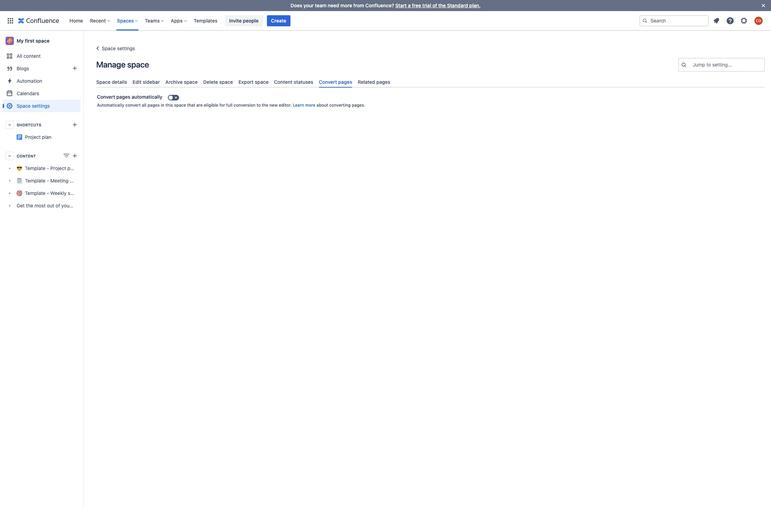 Task type: describe. For each thing, give the bounding box(es) containing it.
global element
[[4, 11, 638, 30]]

my first space link
[[3, 34, 80, 48]]

are
[[196, 103, 203, 108]]

template - project plan link
[[3, 162, 80, 175]]

space right export
[[255, 79, 269, 85]]

content for content statuses
[[274, 79, 293, 85]]

team inside space 'element'
[[73, 203, 84, 209]]

0 vertical spatial the
[[439, 2, 446, 8]]

template - meeting notes link
[[3, 175, 82, 187]]

1 horizontal spatial plan
[[67, 165, 77, 171]]

delete
[[203, 79, 218, 85]]

full
[[226, 103, 233, 108]]

notification icon image
[[713, 16, 721, 25]]

of inside tree
[[56, 203, 60, 209]]

calendars link
[[3, 87, 80, 100]]

all
[[142, 103, 146, 108]]

content button
[[3, 150, 80, 162]]

notes
[[70, 178, 82, 184]]

space up edit
[[127, 60, 149, 69]]

apps
[[171, 17, 183, 23]]

project plan link up change view image
[[3, 131, 107, 143]]

edit sidebar link
[[130, 76, 163, 88]]

jump to setting...
[[693, 62, 732, 68]]

create a page image
[[71, 152, 79, 160]]

related pages link
[[355, 76, 393, 88]]

trial
[[423, 2, 431, 8]]

1 vertical spatial space
[[96, 79, 111, 85]]

recent button
[[88, 15, 113, 26]]

pages for convert pages automatically
[[116, 94, 130, 100]]

blogs link
[[3, 62, 80, 75]]

templates link
[[192, 15, 220, 26]]

my first space
[[17, 38, 50, 44]]

archive space
[[165, 79, 198, 85]]

calendars
[[17, 90, 39, 96]]

details
[[112, 79, 127, 85]]

manage
[[96, 60, 126, 69]]

need
[[328, 2, 339, 8]]

shortcuts button
[[3, 118, 80, 131]]

pages for convert pages
[[338, 79, 352, 85]]

related
[[358, 79, 375, 85]]

space right first
[[36, 38, 50, 44]]

1 vertical spatial the
[[262, 103, 268, 108]]

teams button
[[143, 15, 167, 26]]

space details
[[96, 79, 127, 85]]

space inside 'element'
[[17, 103, 31, 109]]

convert pages automatically
[[97, 94, 162, 100]]

create a blog image
[[71, 64, 79, 72]]

editor.
[[279, 103, 292, 108]]

space right this
[[174, 103, 186, 108]]

get the most out of your team space
[[17, 203, 98, 209]]

template - project plan
[[25, 165, 77, 171]]

edit
[[133, 79, 142, 85]]

from
[[354, 2, 364, 8]]

get
[[17, 203, 25, 209]]

0 horizontal spatial space settings link
[[3, 100, 80, 112]]

report
[[83, 190, 97, 196]]

people
[[243, 17, 259, 23]]

spaces button
[[115, 15, 141, 26]]

space inside "link"
[[219, 79, 233, 85]]

template - weekly status report link
[[3, 187, 97, 200]]

space right archive
[[184, 79, 198, 85]]

space settings inside space 'element'
[[17, 103, 50, 109]]

get the most out of your team space link
[[3, 200, 98, 212]]

Search field
[[640, 15, 709, 26]]

converting
[[329, 103, 351, 108]]

automatically convert all pages in this space that are eligible for full conversion to the new editor. learn more about converting pages.
[[97, 103, 365, 108]]

plan.
[[470, 2, 481, 8]]

pages for related pages
[[377, 79, 391, 85]]

automation link
[[3, 75, 80, 87]]

out
[[47, 203, 54, 209]]

apps button
[[169, 15, 190, 26]]

conversion
[[234, 103, 256, 108]]

home
[[69, 17, 83, 23]]

1 vertical spatial more
[[305, 103, 316, 108]]

convert
[[125, 103, 141, 108]]

delete space link
[[200, 76, 236, 88]]

space down report
[[85, 203, 98, 209]]

status
[[68, 190, 82, 196]]

automation
[[17, 78, 42, 84]]

my
[[17, 38, 24, 44]]

spaces
[[117, 17, 134, 23]]

in
[[161, 103, 164, 108]]

template for template - weekly status report
[[25, 190, 45, 196]]

manage space
[[96, 60, 149, 69]]

weekly
[[50, 190, 67, 196]]

pages.
[[352, 103, 365, 108]]

convert pages link
[[316, 76, 355, 88]]

1 horizontal spatial team
[[315, 2, 327, 8]]

add shortcut image
[[71, 121, 79, 129]]

sidebar
[[143, 79, 160, 85]]

content statuses link
[[271, 76, 316, 88]]

export space link
[[236, 76, 271, 88]]

template for template - meeting notes
[[25, 178, 45, 184]]

project plan for project plan link below shortcuts dropdown button
[[25, 134, 51, 140]]

statuses
[[294, 79, 313, 85]]



Task type: vqa. For each thing, say whether or not it's contained in the screenshot.
project avatar
no



Task type: locate. For each thing, give the bounding box(es) containing it.
space settings up 'manage space'
[[102, 45, 135, 51]]

pages left related
[[338, 79, 352, 85]]

project for project plan link below shortcuts dropdown button
[[25, 134, 41, 140]]

- up template - meeting notes link
[[47, 165, 49, 171]]

content statuses
[[274, 79, 313, 85]]

banner containing home
[[0, 11, 771, 30]]

0 horizontal spatial space settings
[[17, 103, 50, 109]]

project plan down shortcuts dropdown button
[[25, 134, 51, 140]]

plan for project plan link on top of change view image
[[98, 131, 107, 137]]

space settings down calendars
[[17, 103, 50, 109]]

Search settings text field
[[693, 61, 694, 68]]

0 vertical spatial -
[[47, 165, 49, 171]]

to right jump
[[707, 62, 711, 68]]

pages left in
[[148, 103, 160, 108]]

setting...
[[713, 62, 732, 68]]

more right learn
[[305, 103, 316, 108]]

pages up convert
[[116, 94, 130, 100]]

project plan for project plan link on top of change view image
[[80, 131, 107, 137]]

most
[[34, 203, 46, 209]]

0 vertical spatial space settings link
[[94, 44, 135, 53]]

templates
[[194, 17, 218, 23]]

all content
[[17, 53, 41, 59]]

template down template - project plan link
[[25, 178, 45, 184]]

0 horizontal spatial to
[[257, 103, 261, 108]]

to
[[707, 62, 711, 68], [257, 103, 261, 108]]

invite
[[229, 17, 242, 23]]

2 template from the top
[[25, 178, 45, 184]]

plan down shortcuts dropdown button
[[42, 134, 51, 140]]

settings up 'manage space'
[[117, 45, 135, 51]]

export
[[239, 79, 254, 85]]

- for project
[[47, 165, 49, 171]]

1 vertical spatial of
[[56, 203, 60, 209]]

content
[[274, 79, 293, 85], [17, 154, 36, 158]]

your down template - weekly status report at top left
[[61, 203, 71, 209]]

the right trial
[[439, 2, 446, 8]]

related pages
[[358, 79, 391, 85]]

2 - from the top
[[47, 178, 49, 184]]

a
[[408, 2, 411, 8]]

content for content
[[17, 154, 36, 158]]

space down calendars
[[17, 103, 31, 109]]

space settings link
[[94, 44, 135, 53], [3, 100, 80, 112]]

your inside get the most out of your team space link
[[61, 203, 71, 209]]

1 vertical spatial space settings link
[[3, 100, 80, 112]]

1 template from the top
[[25, 165, 45, 171]]

tab list containing space details
[[94, 76, 768, 88]]

content inside "link"
[[274, 79, 293, 85]]

project plan down automatically
[[80, 131, 107, 137]]

of right out
[[56, 203, 60, 209]]

for
[[220, 103, 225, 108]]

archive
[[165, 79, 183, 85]]

1 vertical spatial to
[[257, 103, 261, 108]]

that
[[187, 103, 195, 108]]

convert for convert pages automatically
[[97, 94, 115, 100]]

delete space
[[203, 79, 233, 85]]

plan down automatically
[[98, 131, 107, 137]]

teams
[[145, 17, 160, 23]]

0 horizontal spatial your
[[61, 203, 71, 209]]

team down the status
[[73, 203, 84, 209]]

standard
[[447, 2, 468, 8]]

convert up "about"
[[319, 79, 337, 85]]

automatically
[[97, 103, 124, 108]]

does your team need more from confluence? start a free trial of the standard plan.
[[291, 2, 481, 8]]

space details link
[[94, 76, 130, 88]]

tree inside space 'element'
[[3, 162, 98, 212]]

0 vertical spatial team
[[315, 2, 327, 8]]

- for meeting
[[47, 178, 49, 184]]

create link
[[267, 15, 291, 26]]

the right get
[[26, 203, 33, 209]]

1 horizontal spatial the
[[262, 103, 268, 108]]

2 horizontal spatial the
[[439, 2, 446, 8]]

0 horizontal spatial of
[[56, 203, 60, 209]]

1 horizontal spatial more
[[341, 2, 352, 8]]

confluence?
[[366, 2, 394, 8]]

learn more link
[[293, 103, 316, 108]]

1 vertical spatial template
[[25, 178, 45, 184]]

1 vertical spatial team
[[73, 203, 84, 209]]

0 horizontal spatial convert
[[97, 94, 115, 100]]

recent
[[90, 17, 106, 23]]

space
[[102, 45, 116, 51], [96, 79, 111, 85], [17, 103, 31, 109]]

project plan link down shortcuts dropdown button
[[25, 134, 51, 140]]

template up most
[[25, 190, 45, 196]]

1 horizontal spatial of
[[433, 2, 437, 8]]

about
[[317, 103, 328, 108]]

1 horizontal spatial project plan
[[80, 131, 107, 137]]

tree containing template - project plan
[[3, 162, 98, 212]]

0 horizontal spatial project
[[25, 134, 41, 140]]

collapse sidebar image
[[76, 34, 91, 48]]

banner
[[0, 11, 771, 30]]

the left new
[[262, 103, 268, 108]]

confluence image
[[18, 16, 59, 25], [18, 16, 59, 25]]

template for template - project plan
[[25, 165, 45, 171]]

all
[[17, 53, 22, 59]]

edit sidebar
[[133, 79, 160, 85]]

- left meeting
[[47, 178, 49, 184]]

0 vertical spatial to
[[707, 62, 711, 68]]

-
[[47, 165, 49, 171], [47, 178, 49, 184], [47, 190, 49, 196]]

first
[[25, 38, 34, 44]]

0 vertical spatial content
[[274, 79, 293, 85]]

2 vertical spatial -
[[47, 190, 49, 196]]

0 vertical spatial space
[[102, 45, 116, 51]]

0 horizontal spatial the
[[26, 203, 33, 209]]

0 vertical spatial convert
[[319, 79, 337, 85]]

jump
[[693, 62, 706, 68]]

template - weekly status report
[[25, 190, 97, 196]]

space left details
[[96, 79, 111, 85]]

new
[[270, 103, 278, 108]]

meeting
[[50, 178, 68, 184]]

archive space link
[[163, 76, 200, 88]]

content inside dropdown button
[[17, 154, 36, 158]]

space settings link up manage
[[94, 44, 135, 53]]

export space
[[239, 79, 269, 85]]

0 horizontal spatial content
[[17, 154, 36, 158]]

free
[[412, 2, 421, 8]]

0 horizontal spatial plan
[[42, 134, 51, 140]]

your profile and preferences image
[[755, 16, 763, 25]]

1 vertical spatial -
[[47, 178, 49, 184]]

template - meeting notes
[[25, 178, 82, 184]]

does
[[291, 2, 302, 8]]

2 vertical spatial template
[[25, 190, 45, 196]]

plan down create a page image
[[67, 165, 77, 171]]

convert up automatically
[[97, 94, 115, 100]]

0 vertical spatial settings
[[117, 45, 135, 51]]

more left from
[[341, 2, 352, 8]]

settings icon image
[[740, 16, 749, 25]]

0 vertical spatial your
[[304, 2, 314, 8]]

0 horizontal spatial team
[[73, 203, 84, 209]]

more
[[341, 2, 352, 8], [305, 103, 316, 108]]

3 template from the top
[[25, 190, 45, 196]]

1 horizontal spatial project
[[50, 165, 66, 171]]

1 vertical spatial content
[[17, 154, 36, 158]]

1 vertical spatial space settings
[[17, 103, 50, 109]]

automatically
[[132, 94, 162, 100]]

create
[[271, 17, 286, 23]]

start
[[396, 2, 407, 8]]

0 vertical spatial of
[[433, 2, 437, 8]]

this
[[166, 103, 173, 108]]

close image
[[760, 1, 768, 10]]

content
[[24, 53, 41, 59]]

project for project plan link on top of change view image
[[80, 131, 96, 137]]

invite people
[[229, 17, 259, 23]]

home link
[[67, 15, 85, 26]]

space up manage
[[102, 45, 116, 51]]

shortcuts
[[17, 122, 41, 127]]

pages right related
[[377, 79, 391, 85]]

learn
[[293, 103, 304, 108]]

1 horizontal spatial settings
[[117, 45, 135, 51]]

tree
[[3, 162, 98, 212]]

- left weekly
[[47, 190, 49, 196]]

space right "delete"
[[219, 79, 233, 85]]

template down content dropdown button on the top of page
[[25, 165, 45, 171]]

all content link
[[3, 50, 80, 62]]

content up template - project plan link
[[17, 154, 36, 158]]

help icon image
[[726, 16, 735, 25]]

team left need
[[315, 2, 327, 8]]

project plan
[[80, 131, 107, 137], [25, 134, 51, 140]]

the inside get the most out of your team space link
[[26, 203, 33, 209]]

convert pages
[[319, 79, 352, 85]]

2 vertical spatial the
[[26, 203, 33, 209]]

3 - from the top
[[47, 190, 49, 196]]

0 horizontal spatial more
[[305, 103, 316, 108]]

1 horizontal spatial space settings link
[[94, 44, 135, 53]]

space element
[[0, 30, 107, 508]]

space settings link down calendars
[[3, 100, 80, 112]]

tab list
[[94, 76, 768, 88]]

invite people button
[[225, 15, 263, 26]]

to right conversion
[[257, 103, 261, 108]]

content left 'statuses'
[[274, 79, 293, 85]]

settings down calendars 'link'
[[32, 103, 50, 109]]

1 vertical spatial your
[[61, 203, 71, 209]]

1 horizontal spatial space settings
[[102, 45, 135, 51]]

plan for project plan link below shortcuts dropdown button
[[42, 134, 51, 140]]

0 horizontal spatial settings
[[32, 103, 50, 109]]

start a free trial of the standard plan. link
[[396, 2, 481, 8]]

the
[[439, 2, 446, 8], [262, 103, 268, 108], [26, 203, 33, 209]]

eligible
[[204, 103, 218, 108]]

space settings
[[102, 45, 135, 51], [17, 103, 50, 109]]

2 vertical spatial space
[[17, 103, 31, 109]]

- for weekly
[[47, 190, 49, 196]]

your right the does at the left top of the page
[[304, 2, 314, 8]]

blogs
[[17, 65, 29, 71]]

1 horizontal spatial content
[[274, 79, 293, 85]]

0 horizontal spatial project plan
[[25, 134, 51, 140]]

of right trial
[[433, 2, 437, 8]]

1 horizontal spatial your
[[304, 2, 314, 8]]

1 - from the top
[[47, 165, 49, 171]]

0 vertical spatial more
[[341, 2, 352, 8]]

convert for convert pages
[[319, 79, 337, 85]]

0 vertical spatial space settings
[[102, 45, 135, 51]]

pages inside "link"
[[377, 79, 391, 85]]

appswitcher icon image
[[6, 16, 15, 25]]

1 horizontal spatial convert
[[319, 79, 337, 85]]

search image
[[643, 18, 648, 23]]

template - project plan image
[[17, 134, 22, 140]]

change view image
[[62, 152, 71, 160]]

1 vertical spatial convert
[[97, 94, 115, 100]]

space
[[36, 38, 50, 44], [127, 60, 149, 69], [184, 79, 198, 85], [219, 79, 233, 85], [255, 79, 269, 85], [174, 103, 186, 108], [85, 203, 98, 209]]

2 horizontal spatial project
[[80, 131, 96, 137]]

0 vertical spatial template
[[25, 165, 45, 171]]

project plan link
[[3, 131, 107, 143], [25, 134, 51, 140]]

settings inside space 'element'
[[32, 103, 50, 109]]

1 horizontal spatial to
[[707, 62, 711, 68]]

2 horizontal spatial plan
[[98, 131, 107, 137]]

1 vertical spatial settings
[[32, 103, 50, 109]]



